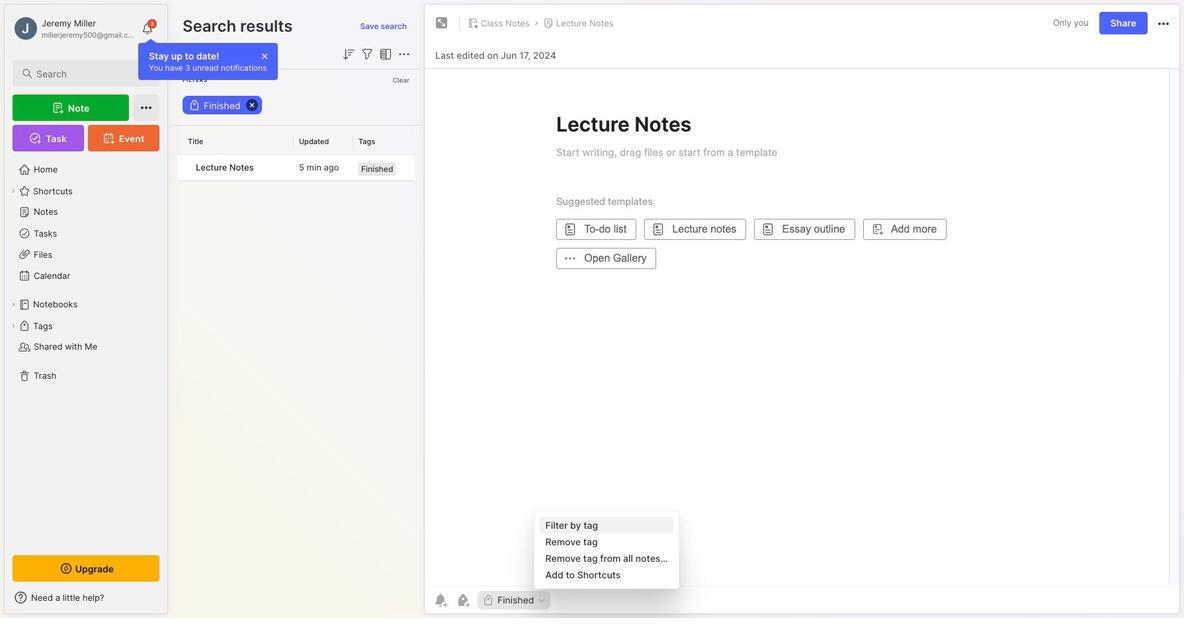 Task type: locate. For each thing, give the bounding box(es) containing it.
row group
[[177, 155, 415, 182]]

click to collapse image
[[167, 594, 177, 610]]

None search field
[[36, 66, 148, 81]]

none search field inside the main element
[[36, 66, 148, 81]]

View options field
[[375, 46, 394, 62]]

More options field
[[396, 46, 412, 62]]

Add tag field
[[554, 595, 654, 607]]

tooltip
[[138, 38, 278, 80]]

menu item
[[535, 518, 679, 534]]

cell
[[177, 155, 188, 181]]

expand notebooks image
[[9, 301, 17, 309]]

add filters image
[[359, 46, 375, 62]]

Account field
[[13, 15, 135, 42]]

expand note image
[[434, 15, 450, 31]]



Task type: describe. For each thing, give the bounding box(es) containing it.
more actions image
[[1156, 16, 1172, 32]]

Search text field
[[36, 68, 148, 80]]

Note Editor text field
[[425, 68, 1180, 587]]

Sort options field
[[341, 46, 357, 62]]

expand tags image
[[9, 322, 17, 330]]

add a reminder image
[[433, 593, 449, 609]]

Add filters field
[[359, 46, 375, 62]]

main element
[[0, 0, 172, 619]]

WHAT'S NEW field
[[5, 588, 167, 609]]

note window element
[[424, 4, 1181, 618]]

add tag image
[[455, 593, 471, 609]]

Finished Tag actions field
[[534, 596, 547, 606]]

dropdown list menu
[[535, 518, 679, 584]]

More actions field
[[1156, 15, 1172, 32]]



Task type: vqa. For each thing, say whether or not it's contained in the screenshot.
"Click to collapse" 'icon'
yes



